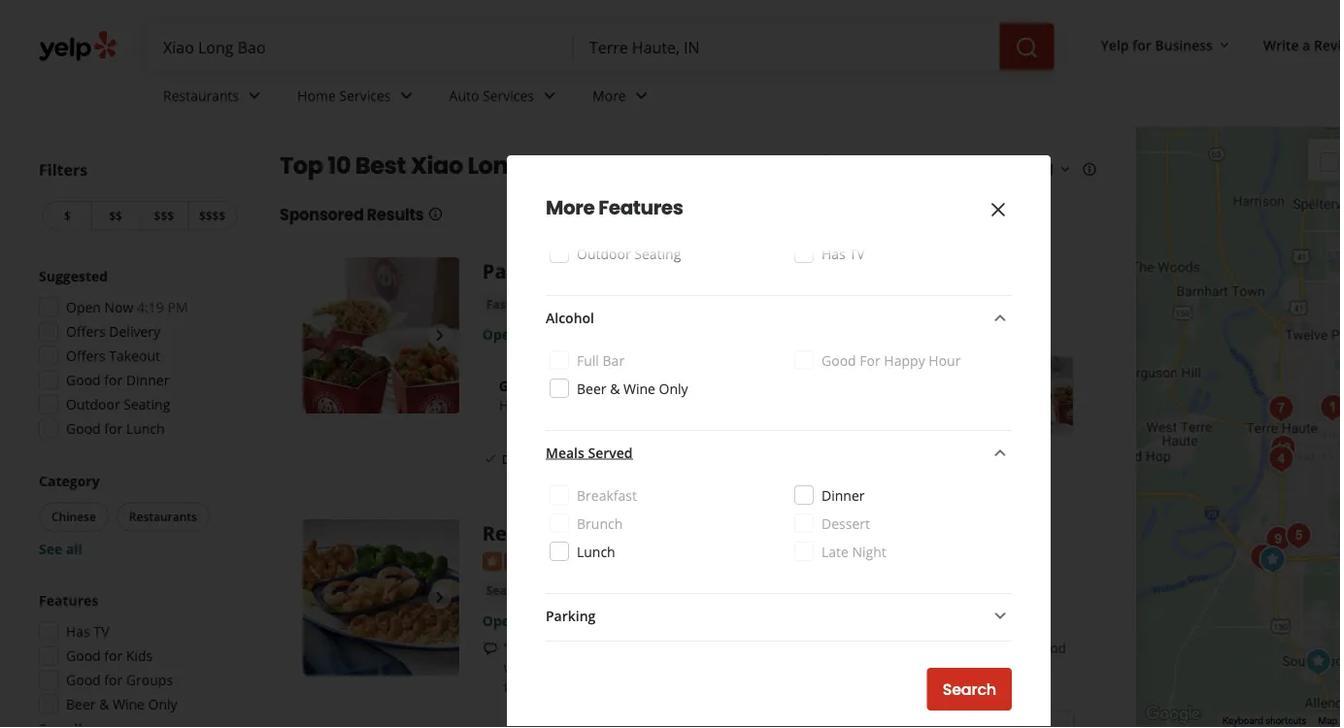 Task type: vqa. For each thing, say whether or not it's contained in the screenshot.
Chinese 'LINK'
yes



Task type: describe. For each thing, give the bounding box(es) containing it.
fast food link
[[483, 295, 546, 314]]

lunch inside group
[[126, 420, 165, 438]]

friend
[[926, 659, 964, 677]]

outdoor seating inside more features dialog
[[577, 244, 681, 263]]

seating inside group
[[124, 395, 170, 414]]

pricey
[[703, 659, 742, 677]]

dinner inside more features dialog
[[822, 486, 865, 505]]

experience
[[628, 639, 698, 658]]

seafood link
[[483, 582, 537, 601]]

hour
[[929, 351, 961, 370]]

served
[[588, 444, 633, 462]]

(traditional)
[[608, 583, 680, 599]]

the…"
[[504, 678, 540, 697]]

chinese link
[[554, 295, 607, 314]]

1 vertical spatial or
[[727, 396, 741, 415]]

$$$$
[[199, 208, 226, 224]]

s
[[726, 583, 734, 601]]

write
[[1264, 35, 1300, 54]]

panda express link
[[483, 257, 623, 284]]

search button
[[928, 668, 1012, 711]]

door
[[693, 396, 723, 415]]

0 horizontal spatial red
[[483, 520, 519, 546]]

thought
[[938, 639, 988, 658]]

home services
[[298, 86, 391, 105]]

seafood
[[1016, 639, 1067, 658]]

auto services
[[449, 86, 534, 105]]

previous image for red lobster
[[311, 586, 334, 610]]

wine inside more features dialog
[[624, 379, 656, 398]]

16 info v2 image
[[428, 206, 444, 222]]

good for good for lunch
[[66, 420, 101, 438]]

0 vertical spatial or
[[586, 377, 601, 395]]

0 vertical spatial lobster
[[524, 520, 598, 546]]

restaurants button
[[116, 503, 210, 532]]

kids
[[126, 647, 153, 666]]

24 chevron down v2 image for more
[[630, 84, 654, 107]]

we
[[916, 639, 934, 658]]

0 horizontal spatial chinese button
[[39, 503, 109, 532]]

only inside more features dialog
[[659, 379, 689, 398]]

alcohol button
[[546, 306, 1012, 331]]

good for groups
[[66, 671, 173, 690]]

ready
[[790, 396, 826, 415]]

filters
[[39, 159, 88, 180]]

seating inside more features dialog
[[635, 244, 681, 263]]

$$
[[109, 208, 122, 224]]

pm for red lobster
[[593, 612, 613, 631]]

1 vertical spatial only
[[148, 696, 177, 714]]

10
[[328, 150, 351, 182]]

16 info v2 image
[[1082, 162, 1098, 177]]

1 vertical spatial outdoor seating
[[66, 395, 170, 414]]

$$$$ button
[[188, 201, 237, 231]]

1 horizontal spatial chinese button
[[554, 295, 607, 314]]

panera bread image
[[1300, 643, 1338, 682]]

yelp
[[1101, 35, 1130, 54]]

fast food button
[[483, 295, 546, 314]]

good for dinner
[[66, 371, 169, 390]]

$$$ button
[[139, 201, 188, 231]]

chinese for chinese button to the left
[[51, 509, 96, 525]]

map region
[[928, 43, 1341, 728]]

revi
[[1315, 35, 1341, 54]]

10:00
[[555, 612, 589, 631]]

home
[[298, 86, 336, 105]]

delivery inside more features dialog
[[620, 216, 671, 235]]

group containing category
[[35, 472, 241, 559]]

24 chevron down v2 image for home services
[[395, 84, 418, 107]]

24 chevron down v2 image for auto services
[[538, 84, 562, 107]]

offers takeout
[[66, 347, 160, 365]]

suggested
[[39, 267, 108, 286]]

get delivery or takeout have it delivered to your front door or have it ready for pickup
[[499, 377, 893, 415]]

good for kids
[[66, 647, 153, 666]]

past
[[597, 639, 624, 658]]

good for good for groups
[[66, 671, 101, 690]]

until for lobster
[[523, 612, 551, 631]]

features inside group
[[39, 592, 98, 610]]

& inside more features dialog
[[610, 379, 620, 398]]

1 vertical spatial the
[[767, 659, 788, 677]]

0 vertical spatial 41
[[722, 296, 737, 314]]

2 vertical spatial offers
[[66, 347, 106, 365]]

great wall image
[[1263, 390, 1301, 428]]

group containing suggested
[[33, 267, 241, 445]]

$$$
[[154, 208, 174, 224]]

lunch inside more features dialog
[[577, 543, 616, 561]]

american
[[549, 583, 605, 599]]

keyboard shortcuts button
[[1223, 715, 1307, 728]]

delivery inside get delivery or takeout have it delivered to your front door or have it ready for pickup
[[527, 377, 583, 395]]

for for business
[[1133, 35, 1152, 54]]

see
[[39, 540, 62, 559]]

red lobster image
[[303, 520, 459, 676]]

map
[[1319, 716, 1338, 727]]

beer & wine only inside group
[[66, 696, 177, 714]]

1 vertical spatial tv
[[94, 623, 109, 641]]

1 horizontal spatial hwy
[[758, 583, 786, 601]]

16 checkmark v2 image left served
[[564, 451, 579, 467]]

3.4 star rating image
[[483, 552, 588, 572]]

south
[[650, 296, 687, 314]]

delivery down open now 4:19 pm
[[109, 323, 160, 341]]

brunch
[[577, 514, 623, 533]]

to inside get delivery or takeout have it delivered to your front door or have it ready for pickup
[[609, 396, 622, 415]]

us
[[1014, 659, 1029, 677]]

and
[[841, 659, 867, 677]]

full bar
[[577, 351, 625, 370]]

& inside group
[[99, 696, 109, 714]]

search
[[943, 679, 997, 701]]

near
[[578, 150, 634, 182]]

okay
[[532, 659, 562, 677]]

royal mandarin express image
[[1280, 517, 1319, 556]]

open for panda express
[[483, 325, 519, 344]]

red lobster image
[[1254, 541, 1293, 580]]

delivery right 16 checkmark v2 image
[[502, 451, 548, 467]]

best
[[355, 150, 406, 182]]

open now 4:19 pm
[[66, 298, 188, 317]]

keyboard shortcuts
[[1223, 716, 1307, 727]]

has inside more features dialog
[[822, 244, 846, 263]]

terre
[[639, 150, 699, 182]]

offers delivery inside more features dialog
[[577, 216, 671, 235]]

front
[[658, 396, 690, 415]]

for inside "based on our past experience with red lobster at bloomington, we thought the seafood was okay to poor and it's kinda pricey for the quality. and then my friend invited us to the…"
[[745, 659, 764, 677]]

groups
[[126, 671, 173, 690]]

bloomington,
[[827, 639, 912, 658]]

"based
[[504, 639, 548, 658]]

on
[[551, 639, 568, 658]]

restaurants link
[[148, 70, 282, 126]]

good for good for kids
[[66, 647, 101, 666]]

red lobster
[[483, 520, 598, 546]]

16 checkmark v2 image down it's
[[645, 725, 660, 728]]

parking
[[546, 607, 596, 625]]

our
[[571, 639, 593, 658]]

for inside get delivery or takeout have it delivered to your front door or have it ready for pickup
[[829, 396, 848, 415]]

chinese for right chinese button
[[558, 296, 604, 312]]

"based on our past experience with red lobster at bloomington, we thought the seafood was okay to poor and it's kinda pricey for the quality. and then my friend invited us to the…"
[[504, 639, 1067, 697]]

1 it from the left
[[535, 396, 543, 415]]

more link
[[577, 70, 669, 126]]

panda express image
[[303, 257, 459, 414]]

with
[[701, 639, 728, 658]]

good for good for dinner
[[66, 371, 101, 390]]

2 it from the left
[[778, 396, 786, 415]]

services for home services
[[340, 86, 391, 105]]

24 chevron down v2 image for restaurants
[[243, 84, 266, 107]]

tv inside more features dialog
[[850, 244, 865, 263]]

1 vertical spatial offers
[[66, 323, 106, 341]]

my
[[903, 659, 922, 677]]

and
[[616, 659, 640, 677]]

$$ button
[[91, 201, 139, 231]]

good for happy hour
[[822, 351, 961, 370]]

for for dinner
[[104, 371, 123, 390]]

american (traditional) button
[[545, 582, 684, 601]]

quality.
[[791, 659, 838, 677]]

more features
[[546, 194, 684, 222]]



Task type: locate. For each thing, give the bounding box(es) containing it.
0 horizontal spatial or
[[586, 377, 601, 395]]

0 horizontal spatial outdoor seating
[[66, 395, 170, 414]]

close image
[[987, 198, 1010, 222]]

takeout inside get delivery or takeout have it delivered to your front door or have it ready for pickup
[[604, 377, 660, 395]]

outdoor inside more features dialog
[[577, 244, 631, 263]]

41 right south
[[722, 296, 737, 314]]

0 vertical spatial features
[[599, 194, 684, 222]]

lobster inside "based on our past experience with red lobster at bloomington, we thought the seafood was okay to poor and it's kinda pricey for the quality. and then my friend invited us to the…"
[[760, 639, 808, 658]]

beer inside more features dialog
[[577, 379, 607, 398]]

have
[[744, 396, 775, 415]]

0 horizontal spatial wine
[[113, 696, 145, 714]]

offers delivery inside group
[[66, 323, 160, 341]]

it right have
[[535, 396, 543, 415]]

more inside business categories element
[[593, 86, 626, 105]]

1 horizontal spatial dinner
[[822, 486, 865, 505]]

next image
[[428, 324, 452, 347], [428, 586, 452, 610]]

it
[[535, 396, 543, 415], [778, 396, 786, 415]]

2 previous image from the top
[[311, 586, 334, 610]]

pm for panda express
[[585, 325, 606, 344]]

1 vertical spatial &
[[99, 696, 109, 714]]

only right the your
[[659, 379, 689, 398]]

0 horizontal spatial has
[[66, 623, 90, 641]]

41 up the parking "dropdown button"
[[789, 583, 805, 601]]

parking button
[[546, 605, 1012, 630]]

0 horizontal spatial beer
[[66, 696, 96, 714]]

$
[[64, 208, 71, 224]]

1 horizontal spatial wine
[[624, 379, 656, 398]]

write a revi
[[1264, 35, 1341, 54]]

chinese button up all
[[39, 503, 109, 532]]

open up 16 speech v2 "image"
[[483, 612, 519, 631]]

1 vertical spatial seating
[[124, 395, 170, 414]]

for down good for dinner
[[104, 420, 123, 438]]

beer inside group
[[66, 696, 96, 714]]

16 checkmark v2 image down our
[[564, 725, 579, 728]]

1 vertical spatial 41
[[789, 583, 805, 601]]

0 horizontal spatial has tv
[[66, 623, 109, 641]]

16 chevron down v2 image
[[1217, 38, 1233, 53]]

1 vertical spatial previous image
[[311, 586, 334, 610]]

eastern house image
[[1263, 440, 1301, 479]]

offers up good for dinner
[[66, 347, 106, 365]]

1 vertical spatial beer
[[66, 696, 96, 714]]

0 horizontal spatial to
[[566, 659, 579, 677]]

at
[[811, 639, 824, 658]]

the left quality.
[[767, 659, 788, 677]]

late night
[[822, 543, 887, 561]]

red up pricey
[[732, 639, 756, 658]]

0 horizontal spatial it
[[535, 396, 543, 415]]

1 horizontal spatial lunch
[[577, 543, 616, 561]]

0 vertical spatial dinner
[[126, 371, 169, 390]]

0 vertical spatial outdoor seating
[[577, 244, 681, 263]]

fast food
[[487, 296, 542, 312]]

or up delivered
[[586, 377, 601, 395]]

group
[[33, 267, 241, 445], [35, 472, 241, 559], [33, 591, 241, 728]]

outdoor seating
[[577, 244, 681, 263], [66, 395, 170, 414]]

24 chevron down v2 image inside alcohol dropdown button
[[989, 306, 1012, 330]]

happy dragon image
[[1265, 429, 1303, 468]]

chinese up all
[[51, 509, 96, 525]]

offers up express
[[577, 216, 617, 235]]

services inside auto services link
[[483, 86, 534, 105]]

for for groups
[[104, 671, 123, 690]]

slideshow element for red lobster
[[303, 520, 459, 676]]

seating
[[635, 244, 681, 263], [124, 395, 170, 414]]

16 speech v2 image
[[483, 642, 498, 657]]

more up 'near'
[[593, 86, 626, 105]]

0 horizontal spatial lobster
[[524, 520, 598, 546]]

2 vertical spatial pm
[[593, 612, 613, 631]]

24 chevron down v2 image inside restaurants link
[[243, 84, 266, 107]]

has tv
[[822, 244, 865, 263], [66, 623, 109, 641]]

for down good for kids
[[104, 671, 123, 690]]

meals served button
[[546, 442, 1012, 466]]

open until 10:00 pm
[[483, 612, 613, 631]]

wine
[[624, 379, 656, 398], [113, 696, 145, 714]]

has tv up good for kids
[[66, 623, 109, 641]]

the up invited
[[992, 639, 1012, 658]]

24 chevron down v2 image inside auto services link
[[538, 84, 562, 107]]

& down good for groups
[[99, 696, 109, 714]]

has tv inside group
[[66, 623, 109, 641]]

previous image for panda express
[[311, 324, 334, 347]]

services
[[340, 86, 391, 105], [483, 86, 534, 105]]

open for red lobster
[[483, 612, 519, 631]]

good up good for groups
[[66, 647, 101, 666]]

lobster down the parking "dropdown button"
[[760, 639, 808, 658]]

0 vertical spatial seating
[[635, 244, 681, 263]]

0 horizontal spatial beer & wine only
[[66, 696, 177, 714]]

1 horizontal spatial seating
[[635, 244, 681, 263]]

restaurants inside business categories element
[[163, 86, 239, 105]]

outdoor seating down good for dinner
[[66, 395, 170, 414]]

24 chevron down v2 image inside meals served dropdown button
[[989, 442, 1012, 465]]

delivery down terre in the top of the page
[[620, 216, 671, 235]]

yelp for business button
[[1094, 27, 1241, 62]]

wine inside group
[[113, 696, 145, 714]]

outdoor down more features in the top of the page
[[577, 244, 631, 263]]

lobster
[[524, 520, 598, 546], [760, 639, 808, 658]]

0 horizontal spatial outdoor
[[66, 395, 120, 414]]

poor
[[582, 659, 612, 677]]

offers up offers takeout
[[66, 323, 106, 341]]

16 checkmark v2 image
[[564, 451, 579, 467], [564, 725, 579, 728], [645, 725, 660, 728]]

good left 'for'
[[822, 351, 857, 370]]

1 vertical spatial outdoor
[[66, 395, 120, 414]]

1 services from the left
[[340, 86, 391, 105]]

1 vertical spatial red
[[732, 639, 756, 658]]

1 horizontal spatial outdoor seating
[[577, 244, 681, 263]]

1 horizontal spatial 24 chevron down v2 image
[[989, 442, 1012, 465]]

outdoor up good for lunch
[[66, 395, 120, 414]]

1 vertical spatial lobster
[[760, 639, 808, 658]]

0 horizontal spatial services
[[340, 86, 391, 105]]

good
[[822, 351, 857, 370], [66, 371, 101, 390], [66, 420, 101, 438], [66, 647, 101, 666], [66, 671, 101, 690]]

1 horizontal spatial lobster
[[760, 639, 808, 658]]

1 horizontal spatial it
[[778, 396, 786, 415]]

happy
[[885, 351, 926, 370]]

1 horizontal spatial 41
[[789, 583, 805, 601]]

takeout up breakfast
[[583, 451, 629, 467]]

offers delivery up express
[[577, 216, 671, 235]]

delivery up delivered
[[527, 377, 583, 395]]

0 vertical spatial outdoor
[[577, 244, 631, 263]]

0 vertical spatial red
[[483, 520, 519, 546]]

1 vertical spatial pm
[[585, 325, 606, 344]]

has tv inside more features dialog
[[822, 244, 865, 263]]

american (traditional) link
[[545, 582, 684, 601]]

open
[[66, 298, 101, 317], [483, 325, 519, 344], [483, 612, 519, 631]]

more down top 10 best xiao long bao near terre haute, indiana
[[546, 194, 595, 222]]

kinda
[[665, 659, 700, 677]]

for inside yelp for business 'button'
[[1133, 35, 1152, 54]]

0 horizontal spatial chinese
[[51, 509, 96, 525]]

features down all
[[39, 592, 98, 610]]

24 chevron down v2 image
[[395, 84, 418, 107], [538, 84, 562, 107], [630, 84, 654, 107], [989, 306, 1012, 330], [989, 605, 1012, 628]]

see all
[[39, 540, 82, 559]]

tv up good for kids
[[94, 623, 109, 641]]

None search field
[[148, 23, 1059, 70]]

0 vertical spatial only
[[659, 379, 689, 398]]

good down good for kids
[[66, 671, 101, 690]]

alcohol
[[546, 308, 595, 327]]

more features dialog
[[0, 0, 1341, 728]]

1 next image from the top
[[428, 324, 452, 347]]

0 horizontal spatial only
[[148, 696, 177, 714]]

1 previous image from the top
[[311, 324, 334, 347]]

for right pricey
[[745, 659, 764, 677]]

0 vertical spatial next image
[[428, 324, 452, 347]]

for down offers takeout
[[104, 371, 123, 390]]

1 vertical spatial has
[[66, 623, 90, 641]]

user actions element
[[1086, 27, 1341, 66]]

1 vertical spatial beer & wine only
[[66, 696, 177, 714]]

3.4 link
[[595, 550, 615, 571]]

1 until from the top
[[523, 325, 551, 344]]

offers
[[577, 216, 617, 235], [66, 323, 106, 341], [66, 347, 106, 365]]

beer & wine only down 'bar'
[[577, 379, 689, 398]]

red up 3.4 star rating image
[[483, 520, 519, 546]]

lunch down good for dinner
[[126, 420, 165, 438]]

late
[[822, 543, 849, 561]]

slideshow element
[[303, 257, 459, 414], [303, 520, 459, 676]]

beer & wine only down good for groups
[[66, 696, 177, 714]]

next image for panda express
[[428, 324, 452, 347]]

until
[[523, 325, 551, 344], [523, 612, 551, 631]]

east star image
[[1260, 521, 1299, 560]]

1 horizontal spatial beer
[[577, 379, 607, 398]]

until up "based
[[523, 612, 551, 631]]

services for auto services
[[483, 86, 534, 105]]

fast
[[487, 296, 511, 312]]

3407
[[692, 583, 723, 601]]

0 horizontal spatial offers delivery
[[66, 323, 160, 341]]

chinese up 9:30 at the left top
[[558, 296, 604, 312]]

business categories element
[[148, 70, 1341, 126]]

it's
[[644, 659, 662, 677]]

24 chevron down v2 image for alcohol
[[989, 306, 1012, 330]]

hwy right us
[[758, 583, 786, 601]]

for for kids
[[104, 647, 123, 666]]

1 vertical spatial chinese button
[[39, 503, 109, 532]]

0 horizontal spatial the
[[767, 659, 788, 677]]

0 vertical spatial open
[[66, 298, 101, 317]]

0 vertical spatial chinese
[[558, 296, 604, 312]]

map d
[[1319, 716, 1341, 727]]

seafood
[[487, 583, 533, 599]]

restaurants
[[163, 86, 239, 105], [129, 509, 197, 525]]

services inside 'home services' link
[[340, 86, 391, 105]]

all
[[66, 540, 82, 559]]

2 slideshow element from the top
[[303, 520, 459, 676]]

keyboard
[[1223, 716, 1264, 727]]

chinese inside group
[[51, 509, 96, 525]]

1 horizontal spatial or
[[727, 396, 741, 415]]

restaurants inside button
[[129, 509, 197, 525]]

1 vertical spatial more
[[546, 194, 595, 222]]

0 vertical spatial hwy
[[691, 296, 718, 314]]

business
[[1156, 35, 1213, 54]]

dessert
[[822, 514, 871, 533]]

search image
[[1016, 36, 1039, 59]]

offers delivery
[[577, 216, 671, 235], [66, 323, 160, 341]]

good up the category
[[66, 420, 101, 438]]

open inside group
[[66, 298, 101, 317]]

has inside group
[[66, 623, 90, 641]]

0 vertical spatial wine
[[624, 379, 656, 398]]

$ button
[[43, 201, 91, 231]]

open down suggested
[[66, 298, 101, 317]]

has up alcohol dropdown button
[[822, 244, 846, 263]]

it right "have"
[[778, 396, 786, 415]]

get
[[499, 377, 523, 395]]

good inside more features dialog
[[822, 351, 857, 370]]

delivery
[[620, 216, 671, 235], [109, 323, 160, 341], [527, 377, 583, 395], [502, 451, 548, 467]]

pickup
[[851, 396, 893, 415]]

xiao
[[411, 150, 463, 182]]

pm up full bar
[[585, 325, 606, 344]]

seafood button
[[483, 582, 537, 601]]

1 vertical spatial offers delivery
[[66, 323, 160, 341]]

24 chevron down v2 image inside the parking "dropdown button"
[[989, 605, 1012, 628]]

24 chevron down v2 image for parking
[[989, 605, 1012, 628]]

for for lunch
[[104, 420, 123, 438]]

a
[[1303, 35, 1311, 54]]

1 horizontal spatial to
[[609, 396, 622, 415]]

24 chevron down v2 image inside more link
[[630, 84, 654, 107]]

good down offers takeout
[[66, 371, 101, 390]]

24 chevron down v2 image for meals served
[[989, 442, 1012, 465]]

1 vertical spatial open
[[483, 325, 519, 344]]

seating up south
[[635, 244, 681, 263]]

0 vertical spatial chinese button
[[554, 295, 607, 314]]

tv down the indiana
[[850, 244, 865, 263]]

delivered
[[547, 396, 605, 415]]

dinner up "dessert"
[[822, 486, 865, 505]]

features inside dialog
[[599, 194, 684, 222]]

china garden image
[[1314, 389, 1341, 428]]

red lobster link
[[483, 520, 598, 546]]

0 vertical spatial restaurants
[[163, 86, 239, 105]]

takeout up good for dinner
[[109, 347, 160, 365]]

long
[[468, 150, 524, 182]]

invited
[[967, 659, 1010, 677]]

2 horizontal spatial to
[[1032, 659, 1045, 677]]

offers inside more features dialog
[[577, 216, 617, 235]]

haute,
[[704, 150, 780, 182]]

express
[[549, 257, 623, 284]]

good for lunch
[[66, 420, 165, 438]]

beer & wine only inside more features dialog
[[577, 379, 689, 398]]

0 vertical spatial 24 chevron down v2 image
[[243, 84, 266, 107]]

red inside "based on our past experience with red lobster at bloomington, we thought the seafood was okay to poor and it's kinda pricey for the quality. and then my friend invited us to the…"
[[732, 639, 756, 658]]

24 chevron down v2 image
[[243, 84, 266, 107], [989, 442, 1012, 465]]

wine left front
[[624, 379, 656, 398]]

was
[[504, 659, 529, 677]]

0 vertical spatial the
[[992, 639, 1012, 658]]

1 vertical spatial takeout
[[604, 377, 660, 395]]

for
[[1133, 35, 1152, 54], [104, 371, 123, 390], [829, 396, 848, 415], [104, 420, 123, 438], [104, 647, 123, 666], [745, 659, 764, 677], [104, 671, 123, 690]]

or right the door
[[727, 396, 741, 415]]

beer down good for groups
[[66, 696, 96, 714]]

open down the fast
[[483, 325, 519, 344]]

more
[[593, 86, 626, 105], [546, 194, 595, 222]]

0 vertical spatial beer & wine only
[[577, 379, 689, 398]]

lunch down brunch
[[577, 543, 616, 561]]

0 vertical spatial beer
[[577, 379, 607, 398]]

1 vertical spatial slideshow element
[[303, 520, 459, 676]]

16 checkmark v2 image
[[483, 451, 498, 467]]

auto services link
[[434, 70, 577, 126]]

2 until from the top
[[523, 612, 551, 631]]

3.4
[[595, 552, 615, 570]]

offers delivery up offers takeout
[[66, 323, 160, 341]]

pm inside group
[[168, 298, 188, 317]]

2 services from the left
[[483, 86, 534, 105]]

0 vertical spatial &
[[610, 379, 620, 398]]

see all button
[[39, 540, 82, 559]]

services right home
[[340, 86, 391, 105]]

restaurants for restaurants link
[[163, 86, 239, 105]]

1 horizontal spatial has
[[822, 244, 846, 263]]

google image
[[1142, 702, 1206, 728]]

1 horizontal spatial the
[[992, 639, 1012, 658]]

until left 9:30 at the left top
[[523, 325, 551, 344]]

outdoor inside group
[[66, 395, 120, 414]]

1 horizontal spatial outdoor
[[577, 244, 631, 263]]

previous image
[[311, 324, 334, 347], [311, 586, 334, 610]]

full
[[577, 351, 599, 370]]

0 horizontal spatial &
[[99, 696, 109, 714]]

next image for red lobster
[[428, 586, 452, 610]]

features down terre in the top of the page
[[599, 194, 684, 222]]

only down groups
[[148, 696, 177, 714]]

chinese button up 9:30 at the left top
[[554, 295, 607, 314]]

takeout inside group
[[109, 347, 160, 365]]

1 horizontal spatial services
[[483, 86, 534, 105]]

0 horizontal spatial tv
[[94, 623, 109, 641]]

lobster up 3.4 star rating image
[[524, 520, 598, 546]]

wine down good for groups
[[113, 696, 145, 714]]

1 slideshow element from the top
[[303, 257, 459, 414]]

0 vertical spatial takeout
[[109, 347, 160, 365]]

to left the your
[[609, 396, 622, 415]]

meals served
[[546, 444, 633, 462]]

hwy right south
[[691, 296, 718, 314]]

home services link
[[282, 70, 434, 126]]

2 vertical spatial open
[[483, 612, 519, 631]]

beer down full
[[577, 379, 607, 398]]

0 horizontal spatial lunch
[[126, 420, 165, 438]]

1 horizontal spatial tv
[[850, 244, 865, 263]]

pm right 4:19
[[168, 298, 188, 317]]

bao
[[528, 150, 573, 182]]

has up good for kids
[[66, 623, 90, 641]]

seating down good for dinner
[[124, 395, 170, 414]]

outdoor seating down more features in the top of the page
[[577, 244, 681, 263]]

1 vertical spatial dinner
[[822, 486, 865, 505]]

more inside dialog
[[546, 194, 595, 222]]

0 vertical spatial lunch
[[126, 420, 165, 438]]

group containing features
[[33, 591, 241, 728]]

1 vertical spatial lunch
[[577, 543, 616, 561]]

1 vertical spatial next image
[[428, 586, 452, 610]]

1 horizontal spatial offers delivery
[[577, 216, 671, 235]]

for up good for groups
[[104, 647, 123, 666]]

41
[[722, 296, 737, 314], [789, 583, 805, 601]]

for right ready
[[829, 396, 848, 415]]

magic wok image
[[1244, 538, 1283, 577]]

for right yelp
[[1133, 35, 1152, 54]]

0 horizontal spatial hwy
[[691, 296, 718, 314]]

slideshow element for panda express
[[303, 257, 459, 414]]

good for good for happy hour
[[822, 351, 857, 370]]

until for express
[[523, 325, 551, 344]]

1 vertical spatial restaurants
[[129, 509, 197, 525]]

2 next image from the top
[[428, 586, 452, 610]]

chinese inside 'link'
[[558, 296, 604, 312]]

0 vertical spatial previous image
[[311, 324, 334, 347]]

restaurants for restaurants button
[[129, 509, 197, 525]]

dinner down offers takeout
[[126, 371, 169, 390]]

& down 'bar'
[[610, 379, 620, 398]]

24 chevron down v2 image inside 'home services' link
[[395, 84, 418, 107]]

results
[[367, 204, 424, 225]]

0 vertical spatial has
[[822, 244, 846, 263]]

1 horizontal spatial chinese
[[558, 296, 604, 312]]

0 vertical spatial pm
[[168, 298, 188, 317]]

2 vertical spatial takeout
[[583, 451, 629, 467]]

has tv down the indiana
[[822, 244, 865, 263]]

0 horizontal spatial features
[[39, 592, 98, 610]]

services right auto
[[483, 86, 534, 105]]

pm up past
[[593, 612, 613, 631]]

more for more
[[593, 86, 626, 105]]

american (traditional)
[[549, 583, 680, 599]]

to right us
[[1032, 659, 1045, 677]]

to down our
[[566, 659, 579, 677]]

0 horizontal spatial 24 chevron down v2 image
[[243, 84, 266, 107]]

takeout up the your
[[604, 377, 660, 395]]

more for more features
[[546, 194, 595, 222]]

have
[[499, 396, 531, 415]]



